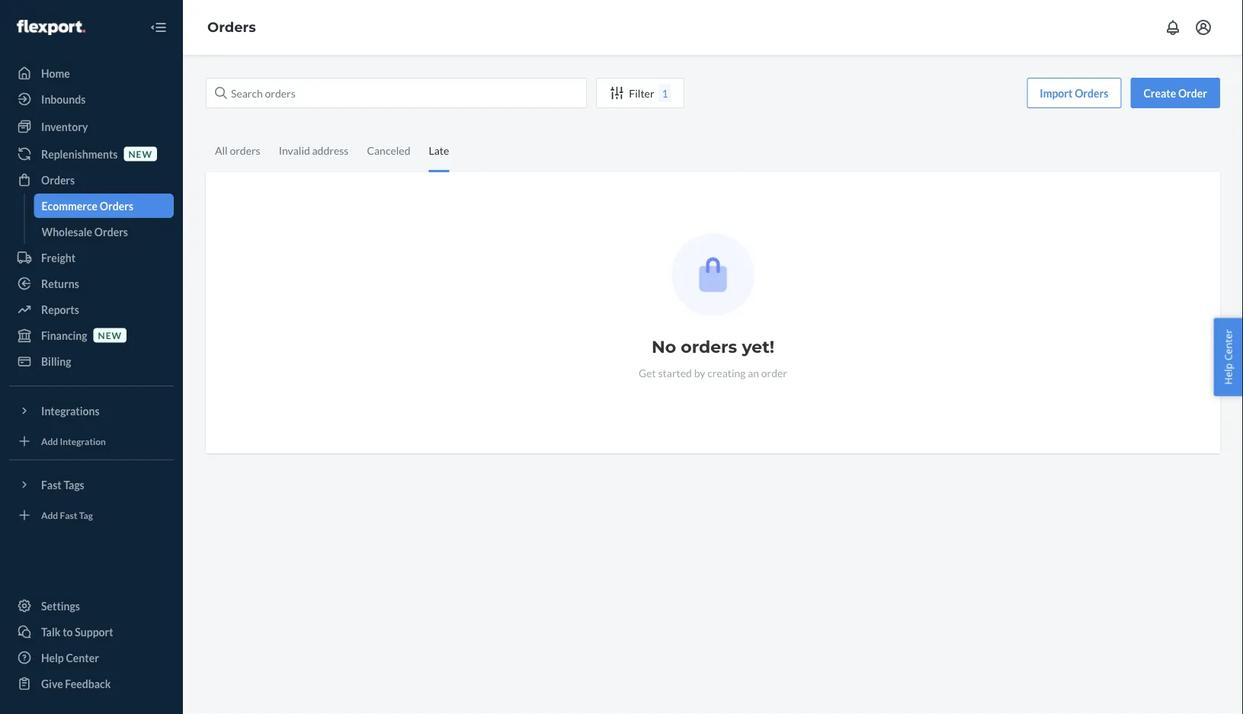 Task type: locate. For each thing, give the bounding box(es) containing it.
0 horizontal spatial orders link
[[9, 168, 174, 192]]

orders link up search icon
[[207, 19, 256, 36]]

talk to support
[[41, 626, 113, 639]]

new for financing
[[98, 330, 122, 341]]

reports
[[41, 303, 79, 316]]

fast
[[41, 478, 62, 491], [60, 510, 77, 521]]

inventory link
[[9, 114, 174, 139]]

orders up the ecommerce
[[41, 173, 75, 186]]

0 horizontal spatial help
[[41, 652, 64, 664]]

canceled
[[367, 144, 411, 157]]

orders for no
[[681, 337, 738, 357]]

1 horizontal spatial help
[[1222, 363, 1236, 385]]

1 horizontal spatial center
[[1222, 330, 1236, 361]]

orders
[[230, 144, 261, 157], [681, 337, 738, 357]]

talk to support button
[[9, 620, 174, 644]]

0 horizontal spatial center
[[66, 652, 99, 664]]

1 horizontal spatial new
[[128, 148, 152, 159]]

replenishments
[[41, 148, 118, 160]]

add integration link
[[9, 429, 174, 454]]

orders right the all
[[230, 144, 261, 157]]

to
[[63, 626, 73, 639]]

1 horizontal spatial help center
[[1222, 330, 1236, 385]]

orders inside button
[[1075, 87, 1109, 100]]

no orders yet!
[[652, 337, 775, 357]]

address
[[312, 144, 349, 157]]

order
[[1179, 87, 1208, 100]]

help center button
[[1214, 318, 1244, 396]]

wholesale
[[42, 225, 92, 238]]

fast left tags
[[41, 478, 62, 491]]

center inside button
[[1222, 330, 1236, 361]]

support
[[75, 626, 113, 639]]

0 horizontal spatial new
[[98, 330, 122, 341]]

1 vertical spatial help
[[41, 652, 64, 664]]

0 vertical spatial add
[[41, 436, 58, 447]]

new for replenishments
[[128, 148, 152, 159]]

0 vertical spatial help
[[1222, 363, 1236, 385]]

1 horizontal spatial orders
[[681, 337, 738, 357]]

add left integration
[[41, 436, 58, 447]]

all orders
[[215, 144, 261, 157]]

invalid address
[[279, 144, 349, 157]]

orders link
[[207, 19, 256, 36], [9, 168, 174, 192]]

1 horizontal spatial orders link
[[207, 19, 256, 36]]

orders link up the ecommerce orders on the left
[[9, 168, 174, 192]]

wholesale orders
[[42, 225, 128, 238]]

tags
[[64, 478, 84, 491]]

inbounds
[[41, 93, 86, 106]]

by
[[694, 366, 706, 379]]

orders up wholesale orders link
[[100, 199, 133, 212]]

0 horizontal spatial orders
[[230, 144, 261, 157]]

2 add from the top
[[41, 510, 58, 521]]

orders for all
[[230, 144, 261, 157]]

0 vertical spatial orders link
[[207, 19, 256, 36]]

new down the inventory link
[[128, 148, 152, 159]]

search image
[[215, 87, 227, 99]]

filter
[[629, 87, 655, 100]]

import
[[1040, 87, 1073, 100]]

settings
[[41, 600, 80, 613]]

0 vertical spatial new
[[128, 148, 152, 159]]

billing
[[41, 355, 71, 368]]

1 vertical spatial new
[[98, 330, 122, 341]]

talk
[[41, 626, 61, 639]]

1 vertical spatial orders
[[681, 337, 738, 357]]

add for add integration
[[41, 436, 58, 447]]

fast inside the add fast tag link
[[60, 510, 77, 521]]

add
[[41, 436, 58, 447], [41, 510, 58, 521]]

new
[[128, 148, 152, 159], [98, 330, 122, 341]]

help center
[[1222, 330, 1236, 385], [41, 652, 99, 664]]

ecommerce orders
[[42, 199, 133, 212]]

returns
[[41, 277, 79, 290]]

1 add from the top
[[41, 436, 58, 447]]

orders down the "ecommerce orders" link
[[94, 225, 128, 238]]

add down "fast tags"
[[41, 510, 58, 521]]

1 vertical spatial add
[[41, 510, 58, 521]]

fast left the tag
[[60, 510, 77, 521]]

orders
[[207, 19, 256, 36], [1075, 87, 1109, 100], [41, 173, 75, 186], [100, 199, 133, 212], [94, 225, 128, 238]]

started
[[658, 366, 692, 379]]

add fast tag link
[[9, 503, 174, 528]]

1 vertical spatial center
[[66, 652, 99, 664]]

reports link
[[9, 297, 174, 322]]

help
[[1222, 363, 1236, 385], [41, 652, 64, 664]]

filter 1
[[629, 87, 668, 100]]

new down reports link
[[98, 330, 122, 341]]

0 vertical spatial fast
[[41, 478, 62, 491]]

center
[[1222, 330, 1236, 361], [66, 652, 99, 664]]

orders inside "link"
[[41, 173, 75, 186]]

orders up get started by creating an order
[[681, 337, 738, 357]]

create
[[1144, 87, 1177, 100]]

orders right import
[[1075, 87, 1109, 100]]

1 vertical spatial fast
[[60, 510, 77, 521]]

an
[[748, 366, 759, 379]]

0 vertical spatial help center
[[1222, 330, 1236, 385]]

0 vertical spatial orders
[[230, 144, 261, 157]]

get started by creating an order
[[639, 366, 788, 379]]

fast tags
[[41, 478, 84, 491]]

returns link
[[9, 271, 174, 296]]

invalid
[[279, 144, 310, 157]]

0 vertical spatial center
[[1222, 330, 1236, 361]]

add integration
[[41, 436, 106, 447]]

1 vertical spatial help center
[[41, 652, 99, 664]]



Task type: vqa. For each thing, say whether or not it's contained in the screenshot.
API within Webhooks Access To The Logistics Webhooks Api
no



Task type: describe. For each thing, give the bounding box(es) containing it.
empty list image
[[672, 233, 755, 316]]

wholesale orders link
[[34, 220, 174, 244]]

ecommerce
[[42, 199, 98, 212]]

import orders button
[[1027, 78, 1122, 108]]

give feedback button
[[9, 672, 174, 696]]

give
[[41, 677, 63, 690]]

financing
[[41, 329, 87, 342]]

help inside button
[[1222, 363, 1236, 385]]

orders for import orders
[[1075, 87, 1109, 100]]

open account menu image
[[1195, 18, 1213, 37]]

no
[[652, 337, 676, 357]]

open notifications image
[[1164, 18, 1183, 37]]

integrations button
[[9, 399, 174, 423]]

help center link
[[9, 646, 174, 670]]

home link
[[9, 61, 174, 85]]

home
[[41, 67, 70, 80]]

ecommerce orders link
[[34, 194, 174, 218]]

late
[[429, 144, 449, 157]]

tag
[[79, 510, 93, 521]]

fast inside fast tags dropdown button
[[41, 478, 62, 491]]

get
[[639, 366, 656, 379]]

order
[[762, 366, 788, 379]]

billing link
[[9, 349, 174, 374]]

create order link
[[1131, 78, 1221, 108]]

help center inside button
[[1222, 330, 1236, 385]]

orders for ecommerce orders
[[100, 199, 133, 212]]

1
[[662, 87, 668, 100]]

orders for wholesale orders
[[94, 225, 128, 238]]

give feedback
[[41, 677, 111, 690]]

close navigation image
[[149, 18, 168, 37]]

fast tags button
[[9, 473, 174, 497]]

feedback
[[65, 677, 111, 690]]

integration
[[60, 436, 106, 447]]

add fast tag
[[41, 510, 93, 521]]

orders up search icon
[[207, 19, 256, 36]]

yet!
[[742, 337, 775, 357]]

0 horizontal spatial help center
[[41, 652, 99, 664]]

all
[[215, 144, 228, 157]]

create order
[[1144, 87, 1208, 100]]

integrations
[[41, 404, 100, 417]]

add for add fast tag
[[41, 510, 58, 521]]

settings link
[[9, 594, 174, 618]]

1 vertical spatial orders link
[[9, 168, 174, 192]]

flexport logo image
[[17, 20, 85, 35]]

inventory
[[41, 120, 88, 133]]

creating
[[708, 366, 746, 379]]

freight link
[[9, 246, 174, 270]]

Search orders text field
[[206, 78, 587, 108]]

inbounds link
[[9, 87, 174, 111]]

import orders
[[1040, 87, 1109, 100]]

freight
[[41, 251, 76, 264]]



